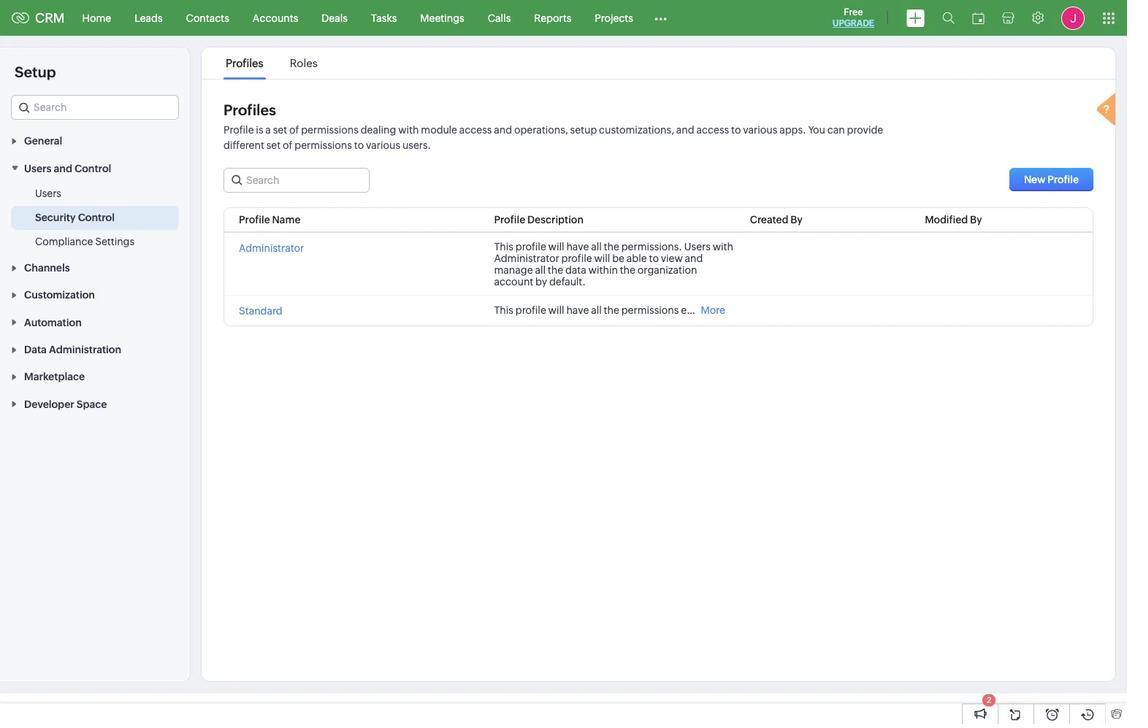 Task type: locate. For each thing, give the bounding box(es) containing it.
profile left description
[[494, 214, 526, 226]]

list
[[213, 47, 331, 79]]

administrator up account
[[494, 253, 560, 265]]

and left operations,
[[494, 124, 512, 136]]

profile up different
[[224, 124, 254, 136]]

1 have from the top
[[567, 241, 589, 253]]

this down account
[[494, 305, 514, 317]]

0 horizontal spatial administrator
[[239, 243, 304, 254]]

search element
[[934, 0, 964, 36]]

reports link
[[523, 0, 583, 35]]

home link
[[71, 0, 123, 35]]

and right view
[[685, 253, 703, 265]]

all for permissions
[[591, 305, 602, 317]]

security
[[35, 212, 76, 223]]

permissions down 'organization'
[[622, 305, 679, 317]]

users inside dropdown button
[[24, 163, 51, 174]]

all for permissions.
[[591, 241, 602, 253]]

profile up default. in the top of the page
[[562, 253, 592, 265]]

the
[[604, 241, 620, 253], [548, 265, 563, 276], [620, 265, 636, 276], [604, 305, 620, 317]]

have down default. in the top of the page
[[567, 305, 589, 317]]

will
[[548, 241, 564, 253], [594, 253, 610, 265], [548, 305, 564, 317]]

0 vertical spatial with
[[398, 124, 419, 136]]

0 vertical spatial control
[[75, 163, 111, 174]]

set down a
[[266, 140, 281, 151]]

users inside 'region'
[[35, 188, 61, 199]]

to right 'able'
[[649, 253, 659, 265]]

1 vertical spatial have
[[567, 305, 589, 317]]

is
[[256, 124, 263, 136]]

0 vertical spatial have
[[567, 241, 589, 253]]

1 access from the left
[[459, 124, 492, 136]]

will for permissions.
[[548, 241, 564, 253]]

and
[[494, 124, 512, 136], [676, 124, 695, 136], [54, 163, 72, 174], [685, 253, 703, 265]]

control down general dropdown button
[[75, 163, 111, 174]]

profile
[[516, 241, 546, 253], [562, 253, 592, 265], [516, 305, 546, 317]]

view
[[661, 253, 683, 265]]

profile inside "button"
[[1048, 174, 1079, 186]]

manage
[[494, 265, 533, 276]]

projects link
[[583, 0, 645, 35]]

compliance settings
[[35, 236, 135, 247]]

users right view
[[685, 241, 711, 253]]

developer space button
[[0, 390, 190, 418]]

1 horizontal spatial administrator
[[494, 253, 560, 265]]

0 vertical spatial all
[[591, 241, 602, 253]]

various left apps.
[[743, 124, 778, 136]]

2 this from the top
[[494, 305, 514, 317]]

profile left name
[[239, 214, 270, 226]]

1 horizontal spatial by
[[970, 214, 982, 226]]

users and control
[[24, 163, 111, 174]]

security control link
[[35, 210, 115, 225]]

1 vertical spatial users
[[35, 188, 61, 199]]

users up security
[[35, 188, 61, 199]]

1 this from the top
[[494, 241, 514, 253]]

general
[[24, 135, 62, 147]]

have up 'data'
[[567, 241, 589, 253]]

1 vertical spatial all
[[535, 265, 546, 276]]

will for permissions
[[548, 305, 564, 317]]

1 vertical spatial control
[[78, 212, 115, 223]]

profile down by
[[516, 305, 546, 317]]

profiles link
[[224, 57, 266, 69]]

Search text field
[[224, 169, 369, 192]]

to down dealing
[[354, 140, 364, 151]]

1 horizontal spatial access
[[697, 124, 729, 136]]

0 horizontal spatial with
[[398, 124, 419, 136]]

to left apps.
[[731, 124, 741, 136]]

profile name
[[239, 214, 301, 226]]

leads link
[[123, 0, 174, 35]]

have for permissions
[[567, 305, 589, 317]]

0 horizontal spatial access
[[459, 124, 492, 136]]

0 vertical spatial set
[[273, 124, 287, 136]]

by for modified by
[[970, 214, 982, 226]]

accounts
[[253, 12, 298, 24]]

to inside this profile will have all the permissions. users with administrator profile will be able to view and manage all the data within the organization account by default.
[[649, 253, 659, 265]]

2 vertical spatial users
[[685, 241, 711, 253]]

this
[[494, 241, 514, 253], [494, 305, 514, 317]]

will down default. in the top of the page
[[548, 305, 564, 317]]

0 vertical spatial to
[[731, 124, 741, 136]]

will left be
[[594, 253, 610, 265]]

administrative
[[716, 305, 783, 317]]

1 vertical spatial this
[[494, 305, 514, 317]]

by for created by
[[791, 214, 803, 226]]

1 vertical spatial various
[[366, 140, 400, 151]]

setup
[[570, 124, 597, 136]]

deals
[[322, 12, 348, 24]]

by right created
[[791, 214, 803, 226]]

create menu element
[[898, 0, 934, 35]]

control up compliance settings link
[[78, 212, 115, 223]]

by right the "modified"
[[970, 214, 982, 226]]

all up the within
[[591, 241, 602, 253]]

general button
[[0, 127, 190, 154]]

None field
[[11, 95, 179, 120]]

a
[[265, 124, 271, 136]]

account
[[494, 276, 534, 288]]

description
[[528, 214, 584, 226]]

2 vertical spatial to
[[649, 253, 659, 265]]

developer
[[24, 399, 74, 410]]

all down the within
[[591, 305, 602, 317]]

apps.
[[780, 124, 806, 136]]

roles
[[290, 57, 318, 69]]

profile down profile description
[[516, 241, 546, 253]]

profile for profile description
[[494, 214, 526, 226]]

1 horizontal spatial various
[[743, 124, 778, 136]]

and up 'users' link
[[54, 163, 72, 174]]

all right manage
[[535, 265, 546, 276]]

various down dealing
[[366, 140, 400, 151]]

with right view
[[713, 241, 734, 253]]

users up 'users' link
[[24, 163, 51, 174]]

all
[[591, 241, 602, 253], [535, 265, 546, 276], [591, 305, 602, 317]]

permissions up search text field
[[295, 140, 352, 151]]

2 have from the top
[[567, 305, 589, 317]]

with
[[398, 124, 419, 136], [713, 241, 734, 253]]

will down description
[[548, 241, 564, 253]]

profile for this profile will have all the permissions. users with administrator profile will be able to view and manage all the data within the organization account by default.
[[516, 241, 546, 253]]

1 vertical spatial set
[[266, 140, 281, 151]]

users and control button
[[0, 154, 190, 182]]

2 horizontal spatial to
[[731, 124, 741, 136]]

set right a
[[273, 124, 287, 136]]

security control
[[35, 212, 115, 223]]

with inside profile is a set of permissions dealing with module access and operations, setup customizations, and access to various apps. you can provide different set of permissions to various users.
[[398, 124, 419, 136]]

module
[[421, 124, 457, 136]]

profiles up is
[[224, 102, 276, 118]]

this profile will have all the permissions except administrative privileges.
[[494, 305, 835, 317]]

Other Modules field
[[645, 6, 677, 30]]

new profile button
[[1010, 168, 1094, 191]]

1 vertical spatial with
[[713, 241, 734, 253]]

0 vertical spatial this
[[494, 241, 514, 253]]

0 vertical spatial profiles
[[226, 57, 264, 69]]

profiles down the accounts link
[[226, 57, 264, 69]]

have for permissions.
[[567, 241, 589, 253]]

and inside dropdown button
[[54, 163, 72, 174]]

1 by from the left
[[791, 214, 803, 226]]

have
[[567, 241, 589, 253], [567, 305, 589, 317]]

the down the within
[[604, 305, 620, 317]]

0 horizontal spatial to
[[354, 140, 364, 151]]

0 horizontal spatial by
[[791, 214, 803, 226]]

various
[[743, 124, 778, 136], [366, 140, 400, 151]]

2 vertical spatial all
[[591, 305, 602, 317]]

profiles
[[226, 57, 264, 69], [224, 102, 276, 118]]

accounts link
[[241, 0, 310, 35]]

users inside this profile will have all the permissions. users with administrator profile will be able to view and manage all the data within the organization account by default.
[[685, 241, 711, 253]]

free upgrade
[[833, 7, 875, 28]]

1 horizontal spatial to
[[649, 253, 659, 265]]

set
[[273, 124, 287, 136], [266, 140, 281, 151]]

profile description
[[494, 214, 584, 226]]

contacts
[[186, 12, 229, 24]]

marketplace
[[24, 371, 85, 383]]

2 vertical spatial permissions
[[622, 305, 679, 317]]

users for users and control
[[24, 163, 51, 174]]

profile inside profile is a set of permissions dealing with module access and operations, setup customizations, and access to various apps. you can provide different set of permissions to various users.
[[224, 124, 254, 136]]

of right a
[[289, 124, 299, 136]]

profile
[[224, 124, 254, 136], [1048, 174, 1079, 186], [239, 214, 270, 226], [494, 214, 526, 226]]

administrator down profile name
[[239, 243, 304, 254]]

to
[[731, 124, 741, 136], [354, 140, 364, 151], [649, 253, 659, 265]]

0 vertical spatial users
[[24, 163, 51, 174]]

this for this profile will have all the permissions except administrative privileges.
[[494, 305, 514, 317]]

2 by from the left
[[970, 214, 982, 226]]

profile right new
[[1048, 174, 1079, 186]]

have inside this profile will have all the permissions. users with administrator profile will be able to view and manage all the data within the organization account by default.
[[567, 241, 589, 253]]

with up users.
[[398, 124, 419, 136]]

1 horizontal spatial with
[[713, 241, 734, 253]]

users
[[24, 163, 51, 174], [35, 188, 61, 199], [685, 241, 711, 253]]

dealing
[[361, 124, 396, 136]]

this inside this profile will have all the permissions. users with administrator profile will be able to view and manage all the data within the organization account by default.
[[494, 241, 514, 253]]

of up search text field
[[283, 140, 293, 151]]

permissions left dealing
[[301, 124, 359, 136]]

this up manage
[[494, 241, 514, 253]]



Task type: vqa. For each thing, say whether or not it's contained in the screenshot.
This profile will have all the permissions except administrative privileges.'s the This
yes



Task type: describe. For each thing, give the bounding box(es) containing it.
calls link
[[476, 0, 523, 35]]

compliance
[[35, 236, 93, 247]]

organization
[[638, 265, 697, 276]]

control inside users and control dropdown button
[[75, 163, 111, 174]]

operations,
[[514, 124, 568, 136]]

1 vertical spatial permissions
[[295, 140, 352, 151]]

different
[[224, 140, 264, 151]]

calls
[[488, 12, 511, 24]]

more
[[701, 305, 726, 317]]

default.
[[549, 276, 586, 288]]

administrator link
[[239, 243, 304, 254]]

provide
[[847, 124, 884, 136]]

deals link
[[310, 0, 359, 35]]

standard
[[239, 305, 283, 317]]

0 horizontal spatial various
[[366, 140, 400, 151]]

profiles inside list
[[226, 57, 264, 69]]

users.
[[403, 140, 431, 151]]

within
[[589, 265, 618, 276]]

tasks link
[[359, 0, 409, 35]]

the up the within
[[604, 241, 620, 253]]

crm
[[35, 10, 65, 26]]

users for users
[[35, 188, 61, 199]]

channels button
[[0, 254, 190, 281]]

standard link
[[239, 305, 283, 317]]

crm link
[[12, 10, 65, 26]]

can
[[828, 124, 845, 136]]

data
[[24, 344, 47, 356]]

meetings
[[420, 12, 465, 24]]

marketplace button
[[0, 363, 190, 390]]

2 access from the left
[[697, 124, 729, 136]]

Search text field
[[12, 96, 178, 119]]

with inside this profile will have all the permissions. users with administrator profile will be able to view and manage all the data within the organization account by default.
[[713, 241, 734, 253]]

search image
[[943, 12, 955, 24]]

list containing profiles
[[213, 47, 331, 79]]

control inside the security control link
[[78, 212, 115, 223]]

permissions.
[[622, 241, 682, 253]]

contacts link
[[174, 0, 241, 35]]

profile image
[[1062, 6, 1085, 30]]

profile for profile is a set of permissions dealing with module access and operations, setup customizations, and access to various apps. you can provide different set of permissions to various users.
[[224, 124, 254, 136]]

automation button
[[0, 309, 190, 336]]

space
[[77, 399, 107, 410]]

and inside this profile will have all the permissions. users with administrator profile will be able to view and manage all the data within the organization account by default.
[[685, 253, 703, 265]]

name
[[272, 214, 301, 226]]

calendar image
[[973, 12, 985, 24]]

reports
[[534, 12, 572, 24]]

tasks
[[371, 12, 397, 24]]

0 vertical spatial permissions
[[301, 124, 359, 136]]

customizations,
[[599, 124, 674, 136]]

upgrade
[[833, 18, 875, 28]]

create menu image
[[907, 9, 925, 27]]

compliance settings link
[[35, 234, 135, 249]]

data
[[565, 265, 587, 276]]

users and control region
[[0, 182, 190, 254]]

profile for this profile will have all the permissions except administrative privileges.
[[516, 305, 546, 317]]

data administration
[[24, 344, 121, 356]]

the right by
[[548, 265, 563, 276]]

modified by
[[925, 214, 982, 226]]

be
[[612, 253, 625, 265]]

users link
[[35, 186, 61, 201]]

this for this profile will have all the permissions. users with administrator profile will be able to view and manage all the data within the organization account by default.
[[494, 241, 514, 253]]

home
[[82, 12, 111, 24]]

you
[[808, 124, 826, 136]]

customization button
[[0, 281, 190, 309]]

projects
[[595, 12, 633, 24]]

developer space
[[24, 399, 107, 410]]

administrator inside this profile will have all the permissions. users with administrator profile will be able to view and manage all the data within the organization account by default.
[[494, 253, 560, 265]]

modified
[[925, 214, 968, 226]]

leads
[[135, 12, 163, 24]]

meetings link
[[409, 0, 476, 35]]

administration
[[49, 344, 121, 356]]

by
[[536, 276, 547, 288]]

the right the within
[[620, 265, 636, 276]]

help image
[[1094, 91, 1123, 131]]

settings
[[95, 236, 135, 247]]

data administration button
[[0, 336, 190, 363]]

profile is a set of permissions dealing with module access and operations, setup customizations, and access to various apps. you can provide different set of permissions to various users.
[[224, 124, 884, 151]]

1 vertical spatial of
[[283, 140, 293, 151]]

and right customizations,
[[676, 124, 695, 136]]

created
[[750, 214, 789, 226]]

automation
[[24, 317, 82, 329]]

2
[[987, 696, 992, 705]]

except
[[681, 305, 714, 317]]

this profile will have all the permissions. users with administrator profile will be able to view and manage all the data within the organization account by default.
[[494, 241, 734, 288]]

free
[[844, 7, 863, 18]]

profile for profile name
[[239, 214, 270, 226]]

setup
[[15, 64, 56, 80]]

roles link
[[288, 57, 320, 69]]

new profile
[[1024, 174, 1079, 186]]

1 vertical spatial to
[[354, 140, 364, 151]]

able
[[627, 253, 647, 265]]

1 vertical spatial profiles
[[224, 102, 276, 118]]

customization
[[24, 290, 95, 301]]

channels
[[24, 262, 70, 274]]

created by
[[750, 214, 803, 226]]

profile element
[[1053, 0, 1094, 35]]

0 vertical spatial various
[[743, 124, 778, 136]]

0 vertical spatial of
[[289, 124, 299, 136]]

new
[[1024, 174, 1046, 186]]

privileges.
[[785, 305, 835, 317]]



